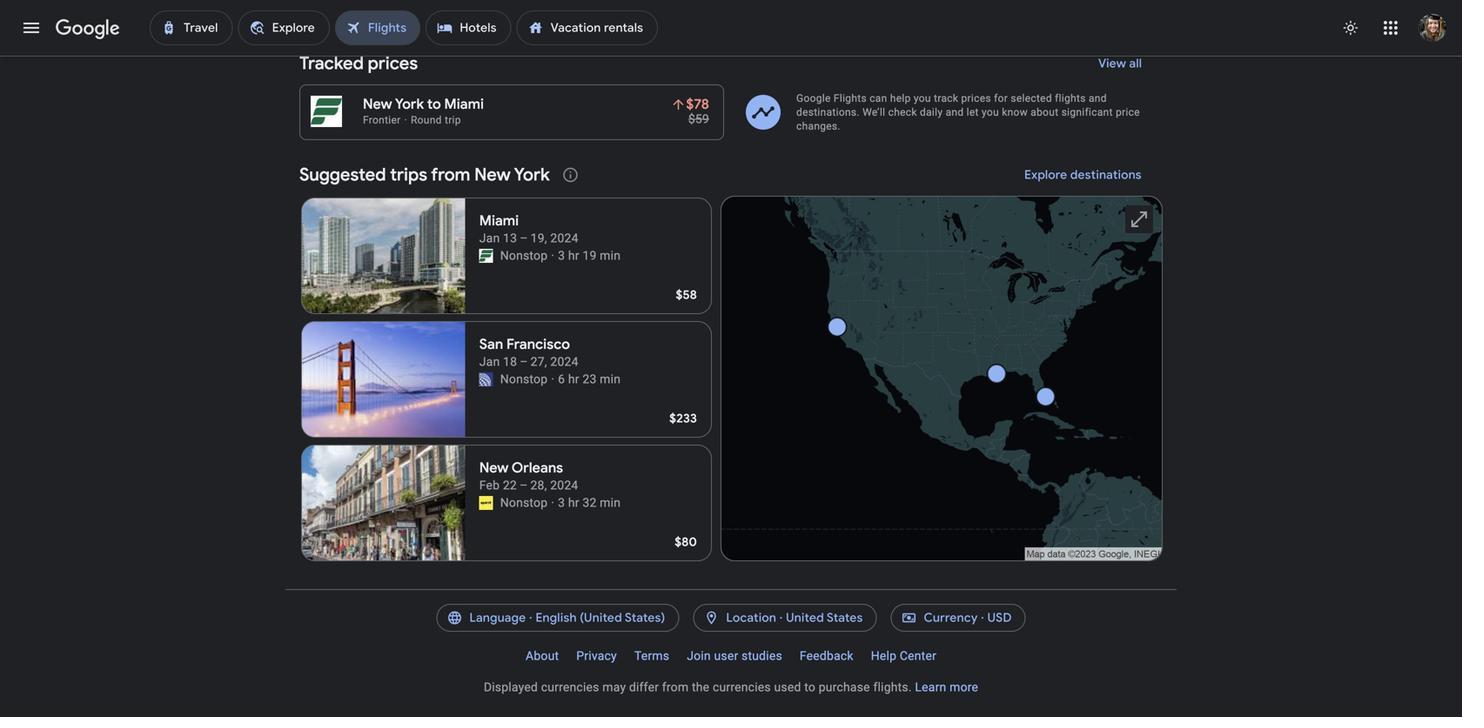 Task type: vqa. For each thing, say whether or not it's contained in the screenshot.


Task type: describe. For each thing, give the bounding box(es) containing it.
help
[[871, 649, 897, 664]]

all
[[1130, 56, 1142, 71]]

studies
[[742, 649, 783, 664]]

 image for new orleans
[[551, 495, 555, 512]]

flights.
[[874, 680, 912, 695]]

trip
[[445, 114, 461, 126]]

francisco
[[507, 336, 570, 354]]

 image inside suggested trips from new york region
[[551, 247, 555, 265]]

$58
[[676, 287, 697, 303]]

join user studies link
[[678, 643, 791, 670]]

feedback
[[800, 649, 854, 664]]

about link
[[517, 643, 568, 670]]

feb
[[480, 478, 500, 493]]

may
[[603, 680, 626, 695]]

min for new orleans
[[600, 496, 621, 510]]

1 vertical spatial and
[[946, 106, 964, 118]]

round trip
[[411, 114, 461, 126]]

location
[[727, 610, 777, 626]]

$233
[[670, 411, 697, 427]]

price
[[1116, 106, 1141, 118]]

used
[[775, 680, 802, 695]]

0 horizontal spatial you
[[914, 92, 932, 104]]

59 US dollars text field
[[689, 112, 710, 126]]

help
[[891, 92, 911, 104]]

jan inside san francisco jan 18 – 27, 2024
[[480, 355, 500, 369]]

frontier image
[[480, 249, 493, 263]]

united image
[[480, 373, 493, 387]]

york inside region
[[514, 164, 550, 186]]

suggested trips from new york region
[[300, 154, 1163, 569]]

learn more link
[[916, 680, 979, 695]]

destinations
[[1071, 167, 1142, 183]]

explore destinations button
[[1004, 154, 1163, 196]]

displayed currencies may differ from the currencies used to purchase flights. learn more
[[484, 680, 979, 695]]

from inside region
[[431, 164, 471, 186]]

miami inside miami jan 13 – 19, 2024
[[480, 212, 519, 230]]

privacy link
[[568, 643, 626, 670]]

19
[[583, 249, 597, 263]]

selected
[[1011, 92, 1053, 104]]

3 for new orleans
[[558, 496, 565, 510]]

tracked
[[300, 52, 364, 74]]

join user studies
[[687, 649, 783, 664]]

Flight search field
[[286, 0, 1177, 43]]

$59
[[689, 112, 710, 126]]

differ
[[629, 680, 659, 695]]

32
[[583, 496, 597, 510]]

1 horizontal spatial from
[[662, 680, 689, 695]]

nonstop for jan
[[500, 249, 548, 263]]

2 currencies from the left
[[713, 680, 771, 695]]

nonstop for orleans
[[500, 496, 548, 510]]

learn
[[916, 680, 947, 695]]

1 vertical spatial new
[[475, 164, 511, 186]]

new york to miami
[[363, 95, 484, 113]]

displayed
[[484, 680, 538, 695]]

can
[[870, 92, 888, 104]]

google
[[797, 92, 831, 104]]

new orleans feb 22 – 28, 2024
[[480, 459, 579, 493]]

usd
[[988, 610, 1012, 626]]

about
[[526, 649, 559, 664]]

2024 for orleans
[[550, 478, 579, 493]]

miami jan 13 – 19, 2024
[[480, 212, 579, 246]]

hr for san francisco
[[568, 372, 580, 387]]

privacy
[[577, 649, 617, 664]]

states)
[[625, 610, 666, 626]]

change appearance image
[[1330, 7, 1372, 49]]

min for miami
[[600, 249, 621, 263]]

1 horizontal spatial you
[[982, 106, 1000, 118]]

new for new orleans feb 22 – 28, 2024
[[480, 459, 509, 477]]

jan inside miami jan 13 – 19, 2024
[[480, 231, 500, 246]]

nonstop for francisco
[[500, 372, 548, 387]]

view
[[1099, 56, 1127, 71]]

united
[[786, 610, 825, 626]]

tracked prices region
[[300, 43, 1163, 140]]

to inside tracked prices region
[[427, 95, 441, 113]]

user
[[714, 649, 739, 664]]

feedback link
[[791, 643, 863, 670]]

significant
[[1062, 106, 1114, 118]]

destinations.
[[797, 106, 860, 118]]

know
[[1002, 106, 1028, 118]]

$78
[[686, 95, 710, 113]]

google flights can help you track prices for selected flights and destinations. we'll check daily and let you know about significant price changes.
[[797, 92, 1141, 132]]

23
[[583, 372, 597, 387]]

states
[[827, 610, 863, 626]]



Task type: locate. For each thing, give the bounding box(es) containing it.
1 min from the top
[[600, 249, 621, 263]]

2 hr from the top
[[568, 372, 580, 387]]

0 vertical spatial from
[[431, 164, 471, 186]]

center
[[900, 649, 937, 664]]

0 vertical spatial hr
[[568, 249, 580, 263]]

6 hr 23 min
[[558, 372, 621, 387]]

to up round trip
[[427, 95, 441, 113]]

3 min from the top
[[600, 496, 621, 510]]

york
[[395, 95, 424, 113], [514, 164, 550, 186]]

miami up 13 – 19,
[[480, 212, 519, 230]]

view all
[[1099, 56, 1142, 71]]

2024
[[551, 231, 579, 246], [551, 355, 579, 369], [550, 478, 579, 493]]

york inside tracked prices region
[[395, 95, 424, 113]]

 image for san francisco
[[551, 371, 555, 388]]

spirit image
[[480, 496, 493, 510]]

miami inside tracked prices region
[[445, 95, 484, 113]]

min
[[600, 249, 621, 263], [600, 372, 621, 387], [600, 496, 621, 510]]

currencies down privacy link at the bottom of the page
[[541, 680, 600, 695]]

currencies down join user studies link
[[713, 680, 771, 695]]

$80
[[675, 535, 697, 550]]

new
[[363, 95, 392, 113], [475, 164, 511, 186], [480, 459, 509, 477]]

1 vertical spatial  image
[[551, 495, 555, 512]]

1 currencies from the left
[[541, 680, 600, 695]]

flights
[[1055, 92, 1086, 104]]

1 vertical spatial 3
[[558, 496, 565, 510]]

jan
[[480, 231, 500, 246], [480, 355, 500, 369]]

daily
[[920, 106, 943, 118]]

0 horizontal spatial york
[[395, 95, 424, 113]]

2 min from the top
[[600, 372, 621, 387]]

2024 inside miami jan 13 – 19, 2024
[[551, 231, 579, 246]]

22 – 28,
[[503, 478, 547, 493]]

 image
[[551, 371, 555, 388], [551, 495, 555, 512]]

0 vertical spatial min
[[600, 249, 621, 263]]

prices up let
[[962, 92, 992, 104]]

explore destinations
[[1025, 167, 1142, 183]]

1 hr from the top
[[568, 249, 580, 263]]

min right 23
[[600, 372, 621, 387]]

1 vertical spatial nonstop
[[500, 372, 548, 387]]

2024 up 6
[[551, 355, 579, 369]]

1  image from the top
[[551, 371, 555, 388]]

3 hr from the top
[[568, 496, 580, 510]]

0 vertical spatial to
[[427, 95, 441, 113]]

new for new york to miami
[[363, 95, 392, 113]]

currencies
[[541, 680, 600, 695], [713, 680, 771, 695]]

york up round
[[395, 95, 424, 113]]

jan down san
[[480, 355, 500, 369]]

2 3 from the top
[[558, 496, 565, 510]]

0 vertical spatial nonstop
[[500, 249, 548, 263]]

0 horizontal spatial to
[[427, 95, 441, 113]]

3 nonstop from the top
[[500, 496, 548, 510]]

nonstop down the 18 – 27,
[[500, 372, 548, 387]]

3 hr 19 min
[[558, 249, 621, 263]]

let
[[967, 106, 979, 118]]

united states
[[786, 610, 863, 626]]

0 horizontal spatial currencies
[[541, 680, 600, 695]]

 image
[[551, 247, 555, 265]]

terms link
[[626, 643, 678, 670]]

2024 for francisco
[[551, 355, 579, 369]]

1 vertical spatial york
[[514, 164, 550, 186]]

0 vertical spatial  image
[[551, 371, 555, 388]]

1 vertical spatial min
[[600, 372, 621, 387]]

english (united states)
[[536, 610, 666, 626]]

hr left the 32
[[568, 496, 580, 510]]

york up miami jan 13 – 19, 2024 at the left top
[[514, 164, 550, 186]]

san francisco jan 18 – 27, 2024
[[480, 336, 579, 369]]

6
[[558, 372, 565, 387]]

1 2024 from the top
[[551, 231, 579, 246]]

new up miami jan 13 – 19, 2024 at the left top
[[475, 164, 511, 186]]

0 vertical spatial 2024
[[551, 231, 579, 246]]

prices
[[368, 52, 418, 74], [962, 92, 992, 104]]

flights
[[834, 92, 867, 104]]

0 vertical spatial new
[[363, 95, 392, 113]]

2 jan from the top
[[480, 355, 500, 369]]

80 US dollars text field
[[675, 535, 697, 550]]

3 for miami
[[558, 249, 565, 263]]

(united
[[580, 610, 622, 626]]

3
[[558, 249, 565, 263], [558, 496, 565, 510]]

hr
[[568, 249, 580, 263], [568, 372, 580, 387], [568, 496, 580, 510]]

check
[[889, 106, 918, 118]]

frontier
[[363, 114, 401, 126]]

prices inside google flights can help you track prices for selected flights and destinations. we'll check daily and let you know about significant price changes.
[[962, 92, 992, 104]]

58 US dollars text field
[[676, 287, 697, 303]]

2 vertical spatial 2024
[[550, 478, 579, 493]]

language
[[470, 610, 526, 626]]

1 vertical spatial hr
[[568, 372, 580, 387]]

terms
[[635, 649, 670, 664]]

tracked prices
[[300, 52, 418, 74]]

suggested
[[300, 164, 386, 186]]

2024 up 3 hr 19 min
[[551, 231, 579, 246]]

new up feb
[[480, 459, 509, 477]]

233 US dollars text field
[[670, 411, 697, 427]]

0 horizontal spatial and
[[946, 106, 964, 118]]

3 hr 32 min
[[558, 496, 621, 510]]

currency
[[924, 610, 978, 626]]

min right the 32
[[600, 496, 621, 510]]

2024 up '3 hr 32 min'
[[550, 478, 579, 493]]

main menu image
[[21, 17, 42, 38]]

san
[[480, 336, 503, 354]]

miami up trip
[[445, 95, 484, 113]]

trips
[[390, 164, 428, 186]]

2 vertical spatial new
[[480, 459, 509, 477]]

1 vertical spatial prices
[[962, 92, 992, 104]]

78 US dollars text field
[[686, 95, 710, 113]]

0 vertical spatial 3
[[558, 249, 565, 263]]

from right trips
[[431, 164, 471, 186]]

 image down new orleans feb 22 – 28, 2024
[[551, 495, 555, 512]]

you
[[914, 92, 932, 104], [982, 106, 1000, 118]]

0 vertical spatial and
[[1089, 92, 1107, 104]]

1 horizontal spatial and
[[1089, 92, 1107, 104]]

3 2024 from the top
[[550, 478, 579, 493]]

0 vertical spatial you
[[914, 92, 932, 104]]

hr for new orleans
[[568, 496, 580, 510]]

explore
[[1025, 167, 1068, 183]]

nonstop
[[500, 249, 548, 263], [500, 372, 548, 387], [500, 496, 548, 510]]

hr right 6
[[568, 372, 580, 387]]

nonstop down the 22 – 28,
[[500, 496, 548, 510]]

2024 inside san francisco jan 18 – 27, 2024
[[551, 355, 579, 369]]

purchase
[[819, 680, 871, 695]]

jan up frontier icon
[[480, 231, 500, 246]]

3 left the 32
[[558, 496, 565, 510]]

orleans
[[512, 459, 563, 477]]

round
[[411, 114, 442, 126]]

min for san francisco
[[600, 372, 621, 387]]

0 horizontal spatial from
[[431, 164, 471, 186]]

to right used
[[805, 680, 816, 695]]

new up frontier
[[363, 95, 392, 113]]

hr left 19 at the left
[[568, 249, 580, 263]]

2 nonstop from the top
[[500, 372, 548, 387]]

0 vertical spatial miami
[[445, 95, 484, 113]]

and
[[1089, 92, 1107, 104], [946, 106, 964, 118]]

0 vertical spatial york
[[395, 95, 424, 113]]

hr for miami
[[568, 249, 580, 263]]

0 vertical spatial jan
[[480, 231, 500, 246]]

13 – 19,
[[503, 231, 547, 246]]

1 horizontal spatial prices
[[962, 92, 992, 104]]

1 3 from the top
[[558, 249, 565, 263]]

1 horizontal spatial york
[[514, 164, 550, 186]]

we'll
[[863, 106, 886, 118]]

english
[[536, 610, 577, 626]]

miami
[[445, 95, 484, 113], [480, 212, 519, 230]]

1 vertical spatial jan
[[480, 355, 500, 369]]

to
[[427, 95, 441, 113], [805, 680, 816, 695]]

3 left 19 at the left
[[558, 249, 565, 263]]

1 jan from the top
[[480, 231, 500, 246]]

new inside tracked prices region
[[363, 95, 392, 113]]

1 vertical spatial to
[[805, 680, 816, 695]]

you up "daily"
[[914, 92, 932, 104]]

about
[[1031, 106, 1059, 118]]

the
[[692, 680, 710, 695]]

suggested trips from new york
[[300, 164, 550, 186]]

0 vertical spatial prices
[[368, 52, 418, 74]]

nonstop down 13 – 19,
[[500, 249, 548, 263]]

and up significant
[[1089, 92, 1107, 104]]

2 vertical spatial nonstop
[[500, 496, 548, 510]]

2024 inside new orleans feb 22 – 28, 2024
[[550, 478, 579, 493]]

1 horizontal spatial currencies
[[713, 680, 771, 695]]

track
[[934, 92, 959, 104]]

help center
[[871, 649, 937, 664]]

help center link
[[863, 643, 946, 670]]

0 horizontal spatial prices
[[368, 52, 418, 74]]

1 vertical spatial you
[[982, 106, 1000, 118]]

2 2024 from the top
[[551, 355, 579, 369]]

2  image from the top
[[551, 495, 555, 512]]

1 nonstop from the top
[[500, 249, 548, 263]]

new inside new orleans feb 22 – 28, 2024
[[480, 459, 509, 477]]

1 vertical spatial 2024
[[551, 355, 579, 369]]

 image left 6
[[551, 371, 555, 388]]

18 – 27,
[[503, 355, 547, 369]]

1 horizontal spatial to
[[805, 680, 816, 695]]

2 vertical spatial hr
[[568, 496, 580, 510]]

join
[[687, 649, 711, 664]]

and down track
[[946, 106, 964, 118]]

1 vertical spatial miami
[[480, 212, 519, 230]]

1 vertical spatial from
[[662, 680, 689, 695]]

2 vertical spatial min
[[600, 496, 621, 510]]

prices up new york to miami on the top left of page
[[368, 52, 418, 74]]

min right 19 at the left
[[600, 249, 621, 263]]

from
[[431, 164, 471, 186], [662, 680, 689, 695]]

more
[[950, 680, 979, 695]]

from left the
[[662, 680, 689, 695]]

changes.
[[797, 120, 841, 132]]

you down for
[[982, 106, 1000, 118]]

for
[[994, 92, 1008, 104]]



